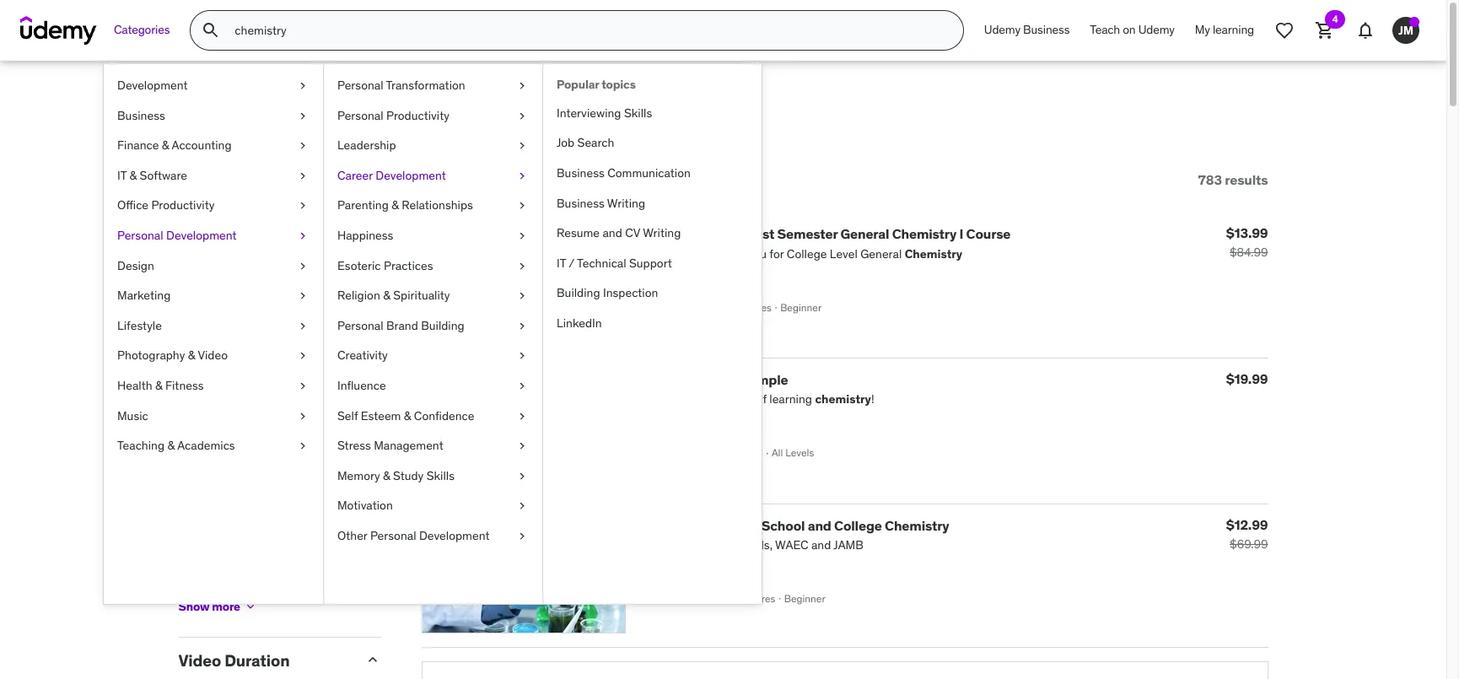 Task type: locate. For each thing, give the bounding box(es) containing it.
business writing
[[557, 195, 646, 211]]

business up resume
[[557, 195, 605, 211]]

chemistry
[[893, 226, 957, 243], [639, 371, 704, 388], [885, 517, 950, 534]]

it for it / technical support
[[557, 256, 566, 271]]

personal for personal brand building
[[338, 318, 384, 333]]

0 horizontal spatial productivity
[[151, 198, 215, 213]]

0 vertical spatial video
[[198, 348, 228, 363]]

personal up 783 results for "chemistry"
[[338, 78, 384, 93]]

personal transformation link
[[324, 71, 543, 101]]

productivity for personal productivity
[[386, 108, 450, 123]]

up left (541)
[[291, 347, 304, 362]]

and left cv
[[603, 225, 623, 241]]

& for photography & video
[[188, 348, 195, 363]]

up for (272)
[[291, 287, 304, 302]]

1 vertical spatial complete
[[665, 517, 727, 534]]

xsmall image inside design link
[[296, 258, 310, 274]]

it left /
[[557, 256, 566, 271]]

small image down esteem
[[364, 428, 381, 445]]

xsmall image inside marketing link
[[296, 288, 310, 304]]

chemistry for dr. k's complete first semester general chemistry i course
[[893, 226, 957, 243]]

& for health & fitness
[[155, 378, 162, 393]]

xsmall image inside personal brand building link
[[516, 318, 529, 334]]

notifications image
[[1356, 20, 1376, 41]]

up for (464)
[[291, 317, 305, 332]]

productivity down transformation
[[386, 108, 450, 123]]

& right 3.5
[[281, 347, 288, 362]]

productivity
[[386, 108, 450, 123], [151, 198, 215, 213]]

it inside career development element
[[557, 256, 566, 271]]

xsmall image for happiness
[[516, 228, 529, 244]]

self esteem & confidence
[[338, 408, 475, 423]]

"chemistry"
[[368, 100, 521, 134]]

design
[[117, 258, 154, 273]]

it up office
[[117, 168, 127, 183]]

development link
[[104, 71, 323, 101]]

motivation
[[338, 498, 393, 513]]

udemy business link
[[975, 10, 1080, 51]]

personal inside 'link'
[[338, 78, 384, 93]]

1 vertical spatial writing
[[643, 225, 681, 241]]

1 vertical spatial it
[[557, 256, 566, 271]]

course
[[967, 226, 1011, 243]]

1 small image from the top
[[364, 241, 381, 258]]

(541)
[[311, 347, 336, 362]]

1 vertical spatial productivity
[[151, 198, 215, 213]]

2 small image from the top
[[364, 428, 381, 445]]

language button
[[178, 428, 351, 448]]

1 horizontal spatial and
[[808, 517, 832, 534]]

shopping cart with 4 items image
[[1316, 20, 1336, 41]]

career development link
[[324, 161, 543, 191]]

1 vertical spatial results
[[1226, 171, 1269, 188]]

skills down stress management link
[[427, 468, 455, 483]]

3.0
[[261, 377, 278, 392]]

xsmall image for office productivity
[[296, 198, 310, 214]]

teach on udemy link
[[1080, 10, 1186, 51]]

results inside status
[[1226, 171, 1269, 188]]

health & fitness
[[117, 378, 204, 393]]

religion
[[338, 288, 380, 303]]

0 vertical spatial writing
[[608, 195, 646, 211]]

xsmall image inside it & software link
[[296, 168, 310, 184]]

xsmall image inside office productivity link
[[296, 198, 310, 214]]

business down job search
[[557, 165, 605, 181]]

1 horizontal spatial udemy
[[1139, 22, 1175, 37]]

1 horizontal spatial productivity
[[386, 108, 450, 123]]

1 vertical spatial skills
[[427, 468, 455, 483]]

personal for personal development
[[117, 228, 163, 243]]

other personal development
[[338, 528, 490, 543]]

up for (541)
[[291, 347, 304, 362]]

results
[[233, 100, 320, 134], [1226, 171, 1269, 188]]

photography & video link
[[104, 341, 323, 371]]

xsmall image for personal productivity
[[516, 108, 529, 124]]

xsmall image
[[516, 78, 529, 94], [296, 108, 310, 124], [296, 138, 310, 154], [516, 138, 529, 154], [296, 168, 310, 184], [516, 168, 529, 184], [296, 228, 310, 244], [296, 288, 310, 304], [516, 288, 529, 304], [516, 318, 529, 334], [296, 348, 310, 365], [516, 348, 529, 365], [296, 378, 310, 395], [516, 378, 529, 395], [516, 438, 529, 455], [516, 468, 529, 485], [178, 506, 192, 520], [516, 528, 529, 545], [244, 600, 257, 614]]

complete right k's
[[682, 226, 744, 243]]

categories button
[[104, 10, 180, 51]]

& right health
[[155, 378, 162, 393]]

0 horizontal spatial and
[[603, 225, 623, 241]]

teaching & academics link
[[104, 431, 323, 461]]

& right 'finance'
[[162, 138, 169, 153]]

results left for
[[233, 100, 320, 134]]

building up linkedin
[[557, 286, 601, 301]]

0 horizontal spatial it
[[117, 168, 127, 183]]

parenting & relationships
[[338, 198, 473, 213]]

my learning link
[[1186, 10, 1265, 51]]

up left (571)
[[291, 377, 305, 392]]

up left the (464)
[[291, 317, 305, 332]]

writing inside business writing link
[[608, 195, 646, 211]]

1 horizontal spatial results
[[1226, 171, 1269, 188]]

results for 783 results
[[1226, 171, 1269, 188]]

up
[[291, 287, 304, 302], [291, 317, 305, 332], [291, 347, 304, 362], [291, 377, 305, 392]]

xsmall image inside memory & study skills link
[[516, 468, 529, 485]]

xsmall image inside the religion & spirituality link
[[516, 288, 529, 304]]

xsmall image inside "lifestyle" link
[[296, 318, 310, 334]]

personal for personal transformation
[[338, 78, 384, 93]]

xsmall image inside creativity link
[[516, 348, 529, 365]]

xsmall image inside 'personal transformation' 'link'
[[516, 78, 529, 94]]

xsmall image inside show more button
[[244, 600, 257, 614]]

1 vertical spatial chemistry
[[639, 371, 704, 388]]

semester
[[778, 226, 838, 243]]

and right school on the right of the page
[[808, 517, 832, 534]]

linkedin
[[557, 316, 602, 331]]

xsmall image inside "development" link
[[296, 78, 310, 94]]

xsmall image inside happiness link
[[516, 228, 529, 244]]

0 vertical spatial 783
[[178, 100, 227, 134]]

xsmall image for teaching & academics
[[296, 438, 310, 455]]

learning
[[1213, 22, 1255, 37]]

xsmall image inside the esoteric practices link
[[516, 258, 529, 274]]

small image up esoteric practices
[[364, 241, 381, 258]]

0 vertical spatial complete
[[682, 226, 744, 243]]

chemistry right college
[[885, 517, 950, 534]]

esoteric practices link
[[324, 251, 543, 281]]

jm
[[1399, 22, 1414, 38]]

business communication
[[557, 165, 691, 181]]

chemistry left i
[[893, 226, 957, 243]]

4.5 & up (272)
[[261, 287, 338, 302]]

job search link
[[543, 129, 762, 159]]

made
[[707, 371, 742, 388]]

esoteric practices
[[338, 258, 433, 273]]

xsmall image for esoteric practices
[[516, 258, 529, 274]]

stress management
[[338, 438, 444, 453]]

xsmall image for motivation
[[516, 498, 529, 515]]

photography & video
[[117, 348, 228, 363]]

small image
[[364, 241, 381, 258], [364, 428, 381, 445]]

office
[[117, 198, 149, 213]]

software
[[140, 168, 187, 183]]

video inside "link"
[[198, 348, 228, 363]]

1 udemy from the left
[[985, 22, 1021, 37]]

the complete high school and college chemistry
[[639, 517, 950, 534]]

career
[[338, 168, 373, 183]]

& up office
[[130, 168, 137, 183]]

xsmall image inside personal productivity link
[[516, 108, 529, 124]]

xsmall image inside the parenting & relationships link
[[516, 198, 529, 214]]

xsmall image for stress management
[[516, 438, 529, 455]]

career development element
[[543, 64, 762, 604]]

video down show
[[178, 651, 221, 671]]

personal productivity link
[[324, 101, 543, 131]]

$12.99
[[1227, 516, 1269, 533]]

finance & accounting link
[[104, 131, 323, 161]]

xsmall image for leadership
[[516, 138, 529, 154]]

ratings
[[178, 240, 236, 260]]

xsmall image for lifestyle
[[296, 318, 310, 334]]

personal productivity
[[338, 108, 450, 123]]

& left study
[[383, 468, 391, 483]]

personal up leadership
[[338, 108, 384, 123]]

2 vertical spatial chemistry
[[885, 517, 950, 534]]

& for 4.0 & up (464)
[[281, 317, 288, 332]]

xsmall image inside music link
[[296, 408, 310, 425]]

xsmall image inside personal development link
[[296, 228, 310, 244]]

xsmall image inside career development link
[[516, 168, 529, 184]]

1 horizontal spatial building
[[557, 286, 601, 301]]

results for 783 results for "chemistry"
[[233, 100, 320, 134]]

& for finance & accounting
[[162, 138, 169, 153]]

Search for anything text field
[[232, 16, 943, 45]]

0 horizontal spatial skills
[[427, 468, 455, 483]]

personal down religion
[[338, 318, 384, 333]]

xsmall image inside stress management link
[[516, 438, 529, 455]]

personal up design
[[117, 228, 163, 243]]

writing down business communication
[[608, 195, 646, 211]]

complete
[[682, 226, 744, 243], [665, 517, 727, 534]]

xsmall image inside influence link
[[516, 378, 529, 395]]

xsmall image for music
[[296, 408, 310, 425]]

teach on udemy
[[1091, 22, 1175, 37]]

& for teaching & academics
[[168, 438, 175, 453]]

udemy image
[[20, 16, 97, 45]]

chemistry for the complete high school and college chemistry
[[885, 517, 950, 534]]

xsmall image inside finance & accounting link
[[296, 138, 310, 154]]

complete right the
[[665, 517, 727, 534]]

& right '4.0'
[[281, 317, 288, 332]]

video duration button
[[178, 651, 351, 671]]

it for it & software
[[117, 168, 127, 183]]

writing right cv
[[643, 225, 681, 241]]

0 horizontal spatial udemy
[[985, 22, 1021, 37]]

0 vertical spatial building
[[557, 286, 601, 301]]

0 horizontal spatial results
[[233, 100, 320, 134]]

xsmall image for creativity
[[516, 348, 529, 365]]

for
[[326, 100, 362, 134]]

& up fitness
[[188, 348, 195, 363]]

you have alerts image
[[1410, 17, 1420, 27]]

xsmall image for business
[[296, 108, 310, 124]]

esteem
[[361, 408, 401, 423]]

0 vertical spatial small image
[[364, 241, 381, 258]]

building inspection link
[[543, 279, 762, 309]]

personal for personal productivity
[[338, 108, 384, 123]]

productivity up personal development
[[151, 198, 215, 213]]

783 inside status
[[1199, 171, 1223, 188]]

development down motivation link
[[419, 528, 490, 543]]

cv
[[625, 225, 641, 241]]

(571)
[[311, 377, 336, 392]]

0 vertical spatial it
[[117, 168, 127, 183]]

show more
[[178, 599, 240, 614]]

xsmall image inside motivation link
[[516, 498, 529, 515]]

/
[[569, 256, 575, 271]]

xsmall image inside self esteem & confidence link
[[516, 408, 529, 425]]

1 vertical spatial and
[[808, 517, 832, 534]]

1 horizontal spatial it
[[557, 256, 566, 271]]

dr.
[[639, 226, 657, 243]]

xsmall image inside business link
[[296, 108, 310, 124]]

results up $13.99
[[1226, 171, 1269, 188]]

show
[[178, 599, 210, 614]]

xsmall image for other personal development
[[516, 528, 529, 545]]

xsmall image inside leadership link
[[516, 138, 529, 154]]

personal transformation
[[338, 78, 466, 93]]

xsmall image inside photography & video "link"
[[296, 348, 310, 365]]

practices
[[384, 258, 433, 273]]

0 vertical spatial productivity
[[386, 108, 450, 123]]

1 horizontal spatial 783
[[1199, 171, 1223, 188]]

business left teach
[[1024, 22, 1070, 37]]

0 horizontal spatial building
[[421, 318, 465, 333]]

3.5 & up (541)
[[261, 347, 336, 362]]

0 vertical spatial chemistry
[[893, 226, 957, 243]]

& for memory & study skills
[[383, 468, 391, 483]]

up left (272)
[[291, 287, 304, 302]]

783 for 783 results for "chemistry"
[[178, 100, 227, 134]]

business up 'finance'
[[117, 108, 165, 123]]

jm link
[[1387, 10, 1427, 51]]

1 vertical spatial small image
[[364, 428, 381, 445]]

submit search image
[[201, 20, 221, 41]]

3.5
[[261, 347, 278, 362]]

k's
[[660, 226, 680, 243]]

it & software link
[[104, 161, 323, 191]]

0 vertical spatial and
[[603, 225, 623, 241]]

school
[[762, 517, 805, 534]]

business link
[[104, 101, 323, 131]]

& right 3.0
[[281, 377, 288, 392]]

0 horizontal spatial 783
[[178, 100, 227, 134]]

1 horizontal spatial skills
[[624, 105, 653, 121]]

accounting
[[172, 138, 232, 153]]

& inside "link"
[[188, 348, 195, 363]]

confidence
[[414, 408, 475, 423]]

xsmall image for memory & study skills
[[516, 468, 529, 485]]

xsmall image inside other personal development link
[[516, 528, 529, 545]]

783 for 783 results
[[1199, 171, 1223, 188]]

0 vertical spatial skills
[[624, 105, 653, 121]]

productivity for office productivity
[[151, 198, 215, 213]]

& down career development
[[392, 198, 399, 213]]

xsmall image
[[296, 78, 310, 94], [516, 108, 529, 124], [296, 198, 310, 214], [516, 198, 529, 214], [516, 228, 529, 244], [296, 258, 310, 274], [516, 258, 529, 274], [296, 318, 310, 334], [296, 408, 310, 425], [516, 408, 529, 425], [296, 438, 310, 455], [178, 476, 192, 490], [516, 498, 529, 515], [178, 536, 192, 550], [178, 566, 192, 580]]

resume
[[557, 225, 600, 241]]

business
[[1024, 22, 1070, 37], [117, 108, 165, 123], [557, 165, 605, 181], [557, 195, 605, 211]]

business communication link
[[543, 159, 762, 189]]

& right "4.5" at top left
[[281, 287, 288, 302]]

0 vertical spatial results
[[233, 100, 320, 134]]

chemistry left made
[[639, 371, 704, 388]]

& right religion
[[383, 288, 391, 303]]

it
[[117, 168, 127, 183], [557, 256, 566, 271]]

skills up job search link
[[624, 105, 653, 121]]

building down the religion & spirituality link
[[421, 318, 465, 333]]

xsmall image inside the teaching & academics link
[[296, 438, 310, 455]]

1 vertical spatial 783
[[1199, 171, 1223, 188]]

business writing link
[[543, 189, 762, 219]]

popular topics
[[557, 77, 636, 92]]

& right the teaching
[[168, 438, 175, 453]]

video down "lifestyle" link
[[198, 348, 228, 363]]

inspection
[[603, 286, 659, 301]]

xsmall image for religion & spirituality
[[516, 288, 529, 304]]

& for religion & spirituality
[[383, 288, 391, 303]]

skills
[[624, 105, 653, 121], [427, 468, 455, 483]]

xsmall image inside "health & fitness" link
[[296, 378, 310, 395]]



Task type: describe. For each thing, give the bounding box(es) containing it.
creativity
[[338, 348, 388, 363]]

$84.99
[[1230, 245, 1269, 260]]

up for (571)
[[291, 377, 305, 392]]

$19.99
[[1227, 370, 1269, 387]]

xsmall image for personal transformation
[[516, 78, 529, 94]]

leadership link
[[324, 131, 543, 161]]

(464)
[[311, 317, 339, 332]]

4.0 & up (464)
[[261, 317, 339, 332]]

building inside "link"
[[557, 286, 601, 301]]

job
[[557, 135, 575, 151]]

general
[[841, 226, 890, 243]]

photography
[[117, 348, 185, 363]]

personal development
[[117, 228, 237, 243]]

technical
[[577, 256, 627, 271]]

show more button
[[178, 590, 257, 624]]

management
[[374, 438, 444, 453]]

first
[[747, 226, 775, 243]]

skills inside interviewing skills link
[[624, 105, 653, 121]]

transformation
[[386, 78, 466, 93]]

teaching & academics
[[117, 438, 235, 453]]

4
[[1333, 13, 1339, 25]]

happiness
[[338, 228, 394, 243]]

ratings button
[[178, 240, 351, 260]]

duration
[[225, 651, 290, 671]]

high
[[729, 517, 759, 534]]

parenting & relationships link
[[324, 191, 543, 221]]

memory & study skills link
[[324, 461, 543, 491]]

support
[[630, 256, 672, 271]]

memory
[[338, 468, 380, 483]]

leadership
[[338, 138, 396, 153]]

video duration
[[178, 651, 290, 671]]

it / technical support
[[557, 256, 672, 271]]

simple
[[744, 371, 789, 388]]

xsmall image for it & software
[[296, 168, 310, 184]]

my learning
[[1196, 22, 1255, 37]]

development down office productivity link
[[166, 228, 237, 243]]

xsmall image for personal development
[[296, 228, 310, 244]]

xsmall image for personal brand building
[[516, 318, 529, 334]]

creativity link
[[324, 341, 543, 371]]

$69.99
[[1230, 536, 1269, 552]]

& for 4.5 & up (272)
[[281, 287, 288, 302]]

music
[[117, 408, 148, 423]]

teaching
[[117, 438, 165, 453]]

writing inside resume and cv writing link
[[643, 225, 681, 241]]

office productivity link
[[104, 191, 323, 221]]

(272)
[[311, 287, 338, 302]]

it & software
[[117, 168, 187, 183]]

& right esteem
[[404, 408, 411, 423]]

wishlist image
[[1275, 20, 1295, 41]]

interviewing skills link
[[543, 99, 762, 129]]

dr. k's complete first semester general chemistry i course
[[639, 226, 1011, 243]]

and inside career development element
[[603, 225, 623, 241]]

development up the parenting & relationships
[[376, 168, 446, 183]]

business for business
[[117, 108, 165, 123]]

xsmall image for influence
[[516, 378, 529, 395]]

business for business communication
[[557, 165, 605, 181]]

1 vertical spatial building
[[421, 318, 465, 333]]

xsmall image for marketing
[[296, 288, 310, 304]]

783 results
[[1199, 171, 1269, 188]]

business for business writing
[[557, 195, 605, 211]]

& for 3.5 & up (541)
[[281, 347, 288, 362]]

college
[[835, 517, 882, 534]]

relationships
[[402, 198, 473, 213]]

religion & spirituality
[[338, 288, 450, 303]]

2 udemy from the left
[[1139, 22, 1175, 37]]

influence link
[[324, 371, 543, 401]]

design link
[[104, 251, 323, 281]]

academics
[[177, 438, 235, 453]]

resume and cv writing
[[557, 225, 681, 241]]

small image for ratings
[[364, 241, 381, 258]]

motivation link
[[324, 491, 543, 521]]

personal development link
[[104, 221, 323, 251]]

$12.99 $69.99
[[1227, 516, 1269, 552]]

português
[[199, 595, 253, 610]]

my
[[1196, 22, 1211, 37]]

$13.99 $84.99
[[1227, 225, 1269, 260]]

& for it & software
[[130, 168, 137, 183]]

xsmall image for career development
[[516, 168, 529, 184]]

personal brand building
[[338, 318, 465, 333]]

brand
[[386, 318, 418, 333]]

xsmall image for photography & video
[[296, 348, 310, 365]]

marketing
[[117, 288, 171, 303]]

$13.99
[[1227, 225, 1269, 242]]

development down categories dropdown button
[[117, 78, 188, 93]]

783 results status
[[1199, 171, 1269, 188]]

health & fitness link
[[104, 371, 323, 401]]

music link
[[104, 401, 323, 431]]

small image for language
[[364, 428, 381, 445]]

finance & accounting
[[117, 138, 232, 153]]

spirituality
[[393, 288, 450, 303]]

office productivity
[[117, 198, 215, 213]]

xsmall image for parenting & relationships
[[516, 198, 529, 214]]

i
[[960, 226, 964, 243]]

& for parenting & relationships
[[392, 198, 399, 213]]

skills inside memory & study skills link
[[427, 468, 455, 483]]

xsmall image for design
[[296, 258, 310, 274]]

self
[[338, 408, 358, 423]]

small image
[[364, 652, 381, 669]]

stress management link
[[324, 431, 543, 461]]

xsmall image for health & fitness
[[296, 378, 310, 395]]

other
[[338, 528, 368, 543]]

personal right other
[[370, 528, 416, 543]]

1 vertical spatial video
[[178, 651, 221, 671]]

xsmall image for show more
[[244, 600, 257, 614]]

health
[[117, 378, 152, 393]]

influence
[[338, 378, 386, 393]]

memory & study skills
[[338, 468, 455, 483]]

lifestyle
[[117, 318, 162, 333]]

& for 3.0 & up (571)
[[281, 377, 288, 392]]

udemy business
[[985, 22, 1070, 37]]

fitness
[[165, 378, 204, 393]]

xsmall image for self esteem & confidence
[[516, 408, 529, 425]]

religion & spirituality link
[[324, 281, 543, 311]]

the
[[639, 517, 662, 534]]

popular
[[557, 77, 599, 92]]

xsmall image for finance & accounting
[[296, 138, 310, 154]]

xsmall image for development
[[296, 78, 310, 94]]



Task type: vqa. For each thing, say whether or not it's contained in the screenshot.
xsmall image in the BUSINESS LINK
yes



